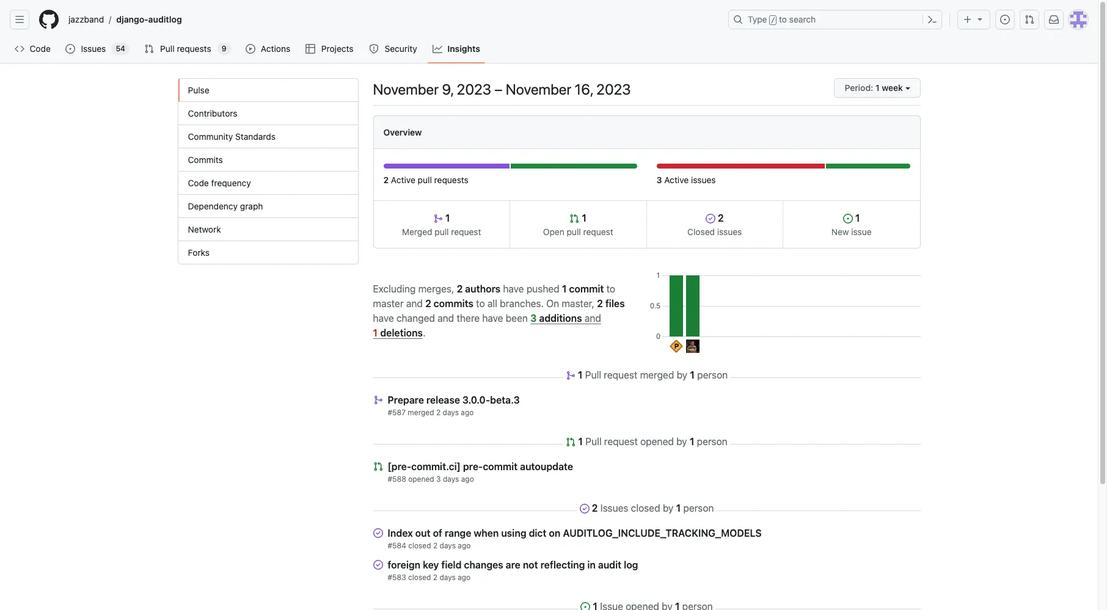 Task type: locate. For each thing, give the bounding box(es) containing it.
1 vertical spatial to
[[607, 283, 616, 294]]

excluding
[[373, 283, 416, 294]]

commit inside the [pre-commit.ci] pre-commit autoupdate #588 opened 3 days ago
[[483, 461, 518, 472]]

active down overview
[[391, 175, 416, 185]]

november down security
[[373, 81, 439, 98]]

ago down range
[[458, 542, 471, 551]]

active for pull
[[391, 175, 416, 185]]

0 vertical spatial code
[[30, 43, 51, 54]]

0 horizontal spatial /
[[109, 14, 111, 25]]

auditlog
[[148, 14, 182, 24]]

1 vertical spatial issues
[[601, 503, 629, 514]]

0 horizontal spatial 3
[[436, 475, 441, 484]]

2 horizontal spatial to
[[779, 14, 787, 24]]

master
[[373, 298, 404, 309]]

to up files
[[607, 283, 616, 294]]

2 closed image from the top
[[373, 560, 383, 570]]

pull
[[160, 43, 175, 54], [585, 370, 601, 381], [586, 436, 602, 447]]

1 horizontal spatial issue closed image
[[706, 214, 716, 224]]

issue opened image up 'new issue'
[[843, 214, 853, 224]]

ago down field
[[458, 573, 471, 582]]

1 vertical spatial issue closed image
[[580, 504, 590, 514]]

1 vertical spatial closed
[[408, 542, 431, 551]]

1 vertical spatial 3
[[531, 313, 537, 324]]

forks link
[[178, 241, 358, 264]]

commit
[[569, 283, 604, 294], [483, 461, 518, 472]]

0 vertical spatial person
[[697, 370, 728, 381]]

week
[[882, 83, 903, 93]]

active up closed
[[665, 175, 689, 185]]

2 down key
[[433, 573, 438, 582]]

3.0.0-
[[463, 395, 490, 406]]

0 vertical spatial requests
[[177, 43, 211, 54]]

commits
[[434, 298, 474, 309]]

overview
[[384, 127, 422, 138]]

2 vertical spatial 3
[[436, 475, 441, 484]]

new
[[832, 227, 849, 237]]

of
[[433, 528, 442, 539]]

to inside to master and
[[607, 283, 616, 294]]

0 vertical spatial issues
[[691, 175, 716, 185]]

have down master
[[373, 313, 394, 324]]

request for 1 pull request merged by 1 person
[[604, 370, 638, 381]]

code
[[30, 43, 51, 54], [188, 178, 209, 188]]

graph
[[240, 201, 263, 211]]

new issue
[[832, 227, 872, 237]]

2023 right 16,
[[597, 81, 631, 98]]

1 horizontal spatial and
[[438, 313, 454, 324]]

active for issues
[[665, 175, 689, 185]]

foreign key field changes are not reflecting in audit log link
[[388, 560, 638, 571]]

2 vertical spatial pull
[[586, 436, 602, 447]]

[pre-commit.ci] pre-commit autoupdate link
[[388, 461, 573, 472]]

closed image
[[373, 529, 383, 538], [373, 560, 383, 570]]

shield image
[[369, 44, 379, 54]]

index out of range when using dict on auditlog_include_tracking_models link
[[388, 528, 762, 539]]

1 horizontal spatial issues
[[717, 227, 742, 237]]

2 inside foreign key field changes are not reflecting in audit log #583 closed 2 days ago
[[433, 573, 438, 582]]

#584
[[388, 542, 406, 551]]

table image
[[306, 44, 316, 54]]

have
[[503, 283, 524, 294], [373, 313, 394, 324], [482, 313, 503, 324]]

jazzband / django-auditlog
[[68, 14, 182, 25]]

plus image
[[963, 15, 973, 24]]

issues
[[691, 175, 716, 185], [717, 227, 742, 237]]

issues
[[81, 43, 106, 54], [601, 503, 629, 514]]

to inside "2 commits to all branches.   on master, 2 files have changed and there have been 3 additions and 1 deletions ."
[[476, 298, 485, 309]]

pull up merged
[[418, 175, 432, 185]]

0 horizontal spatial issues
[[81, 43, 106, 54]]

1 vertical spatial git merge image
[[566, 371, 576, 381]]

code image
[[15, 44, 24, 54]]

0 vertical spatial to
[[779, 14, 787, 24]]

community standards
[[188, 131, 276, 142]]

1 active from the left
[[391, 175, 416, 185]]

2 active from the left
[[665, 175, 689, 185]]

by for merged
[[677, 370, 688, 381]]

[pre-commit.ci] pre-commit autoupdate #588 opened 3 days ago
[[388, 461, 573, 484]]

on
[[547, 298, 559, 309]]

0 vertical spatial closed image
[[373, 529, 383, 538]]

0 horizontal spatial issue closed image
[[580, 504, 590, 514]]

log
[[624, 560, 638, 571]]

/ right type
[[771, 16, 776, 24]]

0 horizontal spatial merged
[[408, 408, 434, 417]]

0 horizontal spatial november
[[373, 81, 439, 98]]

closed down key
[[408, 573, 431, 582]]

frequency
[[211, 178, 251, 188]]

1 horizontal spatial requests
[[434, 175, 469, 185]]

issue closed image up closed issues
[[706, 214, 716, 224]]

jazzband link
[[64, 10, 109, 29]]

54
[[116, 44, 125, 53]]

0 horizontal spatial git merge image
[[433, 214, 443, 224]]

issue closed image up index out of range when using dict on auditlog_include_tracking_models link
[[580, 504, 590, 514]]

/ inside jazzband / django-auditlog
[[109, 14, 111, 25]]

2 down overview
[[384, 175, 389, 185]]

2 horizontal spatial and
[[585, 313, 601, 324]]

1 horizontal spatial issue opened image
[[843, 214, 853, 224]]

2 left files
[[597, 298, 603, 309]]

0 horizontal spatial issue opened image
[[66, 44, 75, 54]]

and down commits
[[438, 313, 454, 324]]

1 horizontal spatial november
[[506, 81, 572, 98]]

git merge image
[[373, 395, 383, 405]]

2 2023 from the left
[[597, 81, 631, 98]]

code frequency
[[188, 178, 251, 188]]

and up changed
[[406, 298, 423, 309]]

to left search
[[779, 14, 787, 24]]

0 horizontal spatial opened
[[408, 475, 434, 484]]

prepare release 3.0.0-beta.3 #587 merged 2 days ago
[[388, 395, 520, 417]]

0 horizontal spatial commit
[[483, 461, 518, 472]]

1 vertical spatial by
[[677, 436, 687, 447]]

november right –
[[506, 81, 572, 98]]

git merge image
[[433, 214, 443, 224], [566, 371, 576, 381]]

[pre-
[[388, 461, 411, 472]]

ago down 3.0.0-
[[461, 408, 474, 417]]

pull for merged
[[435, 227, 449, 237]]

days down of
[[440, 542, 456, 551]]

2 down 'release'
[[436, 408, 441, 417]]

to for type / to search
[[779, 14, 787, 24]]

merges,
[[418, 283, 454, 294]]

2 vertical spatial closed
[[408, 573, 431, 582]]

type
[[748, 14, 767, 24]]

2
[[384, 175, 389, 185], [716, 213, 724, 224], [457, 283, 463, 294], [425, 298, 431, 309], [597, 298, 603, 309], [436, 408, 441, 417], [592, 503, 598, 514], [433, 542, 438, 551], [433, 573, 438, 582]]

closed image left index
[[373, 529, 383, 538]]

0 vertical spatial issue opened image
[[1001, 15, 1010, 24]]

changed
[[397, 313, 435, 324]]

code for code frequency
[[188, 178, 209, 188]]

0 vertical spatial by
[[677, 370, 688, 381]]

branches.
[[500, 298, 544, 309]]

code right code icon
[[30, 43, 51, 54]]

ago down the pre-
[[461, 475, 474, 484]]

homepage image
[[39, 10, 59, 29]]

2 vertical spatial to
[[476, 298, 485, 309]]

to left 'all'
[[476, 298, 485, 309]]

1 horizontal spatial /
[[771, 16, 776, 24]]

2 horizontal spatial 3
[[657, 175, 662, 185]]

closed
[[688, 227, 715, 237]]

2 vertical spatial by
[[663, 503, 674, 514]]

ago inside foreign key field changes are not reflecting in audit log #583 closed 2 days ago
[[458, 573, 471, 582]]

been
[[506, 313, 528, 324]]

0 vertical spatial commit
[[569, 283, 604, 294]]

0 vertical spatial issue closed image
[[706, 214, 716, 224]]

issue opened image down jazzband "link"
[[66, 44, 75, 54]]

commits
[[188, 155, 223, 165]]

actions link
[[241, 40, 296, 58]]

/ inside type / to search
[[771, 16, 776, 24]]

1 vertical spatial pull
[[585, 370, 601, 381]]

1 horizontal spatial pull
[[435, 227, 449, 237]]

days down prepare release 3.0.0-beta.3 'link'
[[443, 408, 459, 417]]

0 vertical spatial issues
[[81, 43, 106, 54]]

2 issues         closed by 1 person
[[592, 503, 714, 514]]

autoupdate
[[520, 461, 573, 472]]

git pull request image up open pull request
[[570, 214, 580, 224]]

0 horizontal spatial issues
[[691, 175, 716, 185]]

git pull request image
[[1025, 15, 1035, 24], [144, 44, 154, 54], [570, 214, 580, 224], [566, 438, 576, 447]]

code down commits
[[188, 178, 209, 188]]

closed down out
[[408, 542, 431, 551]]

git pull request image right 54
[[144, 44, 154, 54]]

ago inside prepare release 3.0.0-beta.3 #587 merged 2 days ago
[[461, 408, 474, 417]]

1 vertical spatial closed image
[[373, 560, 383, 570]]

pull for 1 pull request merged by 1 person
[[585, 370, 601, 381]]

closed up auditlog_include_tracking_models
[[631, 503, 660, 514]]

2 horizontal spatial pull
[[567, 227, 581, 237]]

closed inside index out of range when using dict on auditlog_include_tracking_models #584 closed 2 days ago
[[408, 542, 431, 551]]

request for 1 pull request opened by 1 person
[[604, 436, 638, 447]]

master,
[[562, 298, 595, 309]]

are
[[506, 560, 521, 571]]

merged
[[402, 227, 432, 237]]

–
[[495, 81, 503, 98]]

person for 1 pull request opened by 1 person
[[697, 436, 728, 447]]

0 horizontal spatial code
[[30, 43, 51, 54]]

16,
[[575, 81, 593, 98]]

commit.ci]
[[411, 461, 461, 472]]

forks
[[188, 248, 210, 258]]

1 vertical spatial issues
[[717, 227, 742, 237]]

foreign key field changes are not reflecting in audit log #583 closed 2 days ago
[[388, 560, 638, 582]]

1 vertical spatial code
[[188, 178, 209, 188]]

reflecting
[[541, 560, 585, 571]]

list
[[64, 10, 721, 29]]

commits link
[[178, 149, 358, 172]]

issue opened image
[[581, 603, 591, 611]]

opened
[[641, 436, 674, 447], [408, 475, 434, 484]]

git merge image up merged pull request
[[433, 214, 443, 224]]

key
[[423, 560, 439, 571]]

0 horizontal spatial active
[[391, 175, 416, 185]]

0 horizontal spatial requests
[[177, 43, 211, 54]]

contributors
[[188, 108, 238, 119]]

1 vertical spatial person
[[697, 436, 728, 447]]

pull right open
[[567, 227, 581, 237]]

pull right merged
[[435, 227, 449, 237]]

0 horizontal spatial to
[[476, 298, 485, 309]]

1 horizontal spatial 3
[[531, 313, 537, 324]]

pre-
[[463, 461, 483, 472]]

0 vertical spatial opened
[[641, 436, 674, 447]]

days down commit.ci]
[[443, 475, 459, 484]]

issue closed image
[[706, 214, 716, 224], [580, 504, 590, 514]]

0 horizontal spatial and
[[406, 298, 423, 309]]

code inside 'insights' element
[[188, 178, 209, 188]]

issues left 54
[[81, 43, 106, 54]]

2 down the merges,
[[425, 298, 431, 309]]

1 pull request opened by 1 person
[[578, 436, 728, 447]]

files
[[606, 298, 625, 309]]

0 vertical spatial merged
[[640, 370, 674, 381]]

1 horizontal spatial 2023
[[597, 81, 631, 98]]

list containing jazzband
[[64, 10, 721, 29]]

code frequency link
[[178, 172, 358, 195]]

django-
[[116, 14, 148, 24]]

1 horizontal spatial code
[[188, 178, 209, 188]]

2 horizontal spatial issue opened image
[[1001, 15, 1010, 24]]

command palette image
[[928, 15, 938, 24]]

requests
[[177, 43, 211, 54], [434, 175, 469, 185]]

0 vertical spatial git merge image
[[433, 214, 443, 224]]

1 vertical spatial opened
[[408, 475, 434, 484]]

requests up merged pull request
[[434, 175, 469, 185]]

issues up closed
[[691, 175, 716, 185]]

community
[[188, 131, 233, 142]]

issue opened image
[[1001, 15, 1010, 24], [66, 44, 75, 54], [843, 214, 853, 224]]

closed image left foreign
[[373, 560, 383, 570]]

pulse
[[188, 85, 209, 95]]

and down master,
[[585, 313, 601, 324]]

1 closed image from the top
[[373, 529, 383, 538]]

1 horizontal spatial to
[[607, 283, 616, 294]]

git merge image down additions
[[566, 371, 576, 381]]

/ left django-
[[109, 14, 111, 25]]

0 horizontal spatial 2023
[[457, 81, 492, 98]]

1 horizontal spatial opened
[[641, 436, 674, 447]]

to master and
[[373, 283, 616, 309]]

2023 left –
[[457, 81, 492, 98]]

ago inside the [pre-commit.ci] pre-commit autoupdate #588 opened 3 days ago
[[461, 475, 474, 484]]

requests left 9 on the top of the page
[[177, 43, 211, 54]]

insights
[[448, 43, 480, 54]]

3 active issues
[[657, 175, 716, 185]]

when
[[474, 528, 499, 539]]

ago inside index out of range when using dict on auditlog_include_tracking_models #584 closed 2 days ago
[[458, 542, 471, 551]]

0 vertical spatial 3
[[657, 175, 662, 185]]

issues right closed
[[717, 227, 742, 237]]

by
[[677, 370, 688, 381], [677, 436, 687, 447], [663, 503, 674, 514]]

standards
[[235, 131, 276, 142]]

days inside prepare release 3.0.0-beta.3 #587 merged 2 days ago
[[443, 408, 459, 417]]

issues up index out of range when using dict on auditlog_include_tracking_models link
[[601, 503, 629, 514]]

commit up master,
[[569, 283, 604, 294]]

2 down of
[[433, 542, 438, 551]]

1 horizontal spatial active
[[665, 175, 689, 185]]

commit left autoupdate
[[483, 461, 518, 472]]

issue opened image right triangle down image
[[1001, 15, 1010, 24]]

1 horizontal spatial git merge image
[[566, 371, 576, 381]]

days down field
[[440, 573, 456, 582]]

projects
[[321, 43, 354, 54]]

1 vertical spatial commit
[[483, 461, 518, 472]]

1 vertical spatial merged
[[408, 408, 434, 417]]

person
[[697, 370, 728, 381], [697, 436, 728, 447], [684, 503, 714, 514]]

code link
[[10, 40, 56, 58]]

request for merged pull request
[[451, 227, 481, 237]]

3
[[657, 175, 662, 185], [531, 313, 537, 324], [436, 475, 441, 484]]



Task type: describe. For each thing, give the bounding box(es) containing it.
/ for jazzband
[[109, 14, 111, 25]]

django-auditlog link
[[111, 10, 187, 29]]

issue
[[852, 227, 872, 237]]

2 commits to all branches.   on master, 2 files have changed and there have been 3 additions and 1 deletions .
[[373, 298, 625, 338]]

network
[[188, 224, 221, 235]]

authors
[[465, 283, 501, 294]]

1 horizontal spatial issues
[[601, 503, 629, 514]]

period: 1 week
[[845, 83, 903, 93]]

foreign
[[388, 560, 421, 571]]

9,
[[442, 81, 454, 98]]

request for open pull request
[[583, 227, 613, 237]]

there
[[457, 313, 480, 324]]

using
[[501, 528, 527, 539]]

beta.3
[[490, 395, 520, 406]]

dependency graph link
[[178, 195, 358, 218]]

person for 1 pull request merged by 1 person
[[697, 370, 728, 381]]

actions
[[261, 43, 290, 54]]

and inside to master and
[[406, 298, 423, 309]]

security
[[385, 43, 417, 54]]

out
[[415, 528, 431, 539]]

release
[[427, 395, 460, 406]]

changes
[[464, 560, 503, 571]]

1 inside "2 commits to all branches.   on master, 2 files have changed and there have been 3 additions and 1 deletions ."
[[373, 327, 378, 338]]

closed image for foreign
[[373, 560, 383, 570]]

period:
[[845, 83, 874, 93]]

insights element
[[178, 78, 358, 265]]

1 vertical spatial issue opened image
[[66, 44, 75, 54]]

2 inside index out of range when using dict on auditlog_include_tracking_models #584 closed 2 days ago
[[433, 542, 438, 551]]

1 horizontal spatial merged
[[640, 370, 674, 381]]

notifications image
[[1049, 15, 1059, 24]]

3 inside "2 commits to all branches.   on master, 2 files have changed and there have been 3 additions and 1 deletions ."
[[531, 313, 537, 324]]

november 9, 2023 – november 16, 2023
[[373, 81, 631, 98]]

search
[[790, 14, 816, 24]]

days inside index out of range when using dict on auditlog_include_tracking_models #584 closed 2 days ago
[[440, 542, 456, 551]]

1 november from the left
[[373, 81, 439, 98]]

graph image
[[433, 44, 443, 54]]

0 vertical spatial closed
[[631, 503, 660, 514]]

triangle down image
[[975, 14, 985, 24]]

index out of range when using dict on auditlog_include_tracking_models #584 closed 2 days ago
[[388, 528, 762, 551]]

2 up commits
[[457, 283, 463, 294]]

community standards link
[[178, 125, 358, 149]]

2 inside prepare release 3.0.0-beta.3 #587 merged 2 days ago
[[436, 408, 441, 417]]

2 active pull requests
[[384, 175, 469, 185]]

have down 'all'
[[482, 313, 503, 324]]

git pull request image
[[373, 462, 383, 472]]

9
[[222, 44, 227, 53]]

open
[[543, 227, 565, 237]]

closed issues
[[688, 227, 742, 237]]

pushed
[[527, 283, 560, 294]]

closed inside foreign key field changes are not reflecting in audit log #583 closed 2 days ago
[[408, 573, 431, 582]]

1 vertical spatial requests
[[434, 175, 469, 185]]

#583
[[388, 573, 406, 582]]

2 up index out of range when using dict on auditlog_include_tracking_models link
[[592, 503, 598, 514]]

prepare release 3.0.0-beta.3 link
[[388, 395, 520, 406]]

projects link
[[301, 40, 359, 58]]

git pull request image left "notifications" image
[[1025, 15, 1035, 24]]

code for code
[[30, 43, 51, 54]]

by for opened
[[677, 436, 687, 447]]

opened inside the [pre-commit.ci] pre-commit autoupdate #588 opened 3 days ago
[[408, 475, 434, 484]]

1 horizontal spatial commit
[[569, 283, 604, 294]]

closed image for index
[[373, 529, 383, 538]]

days inside the [pre-commit.ci] pre-commit autoupdate #588 opened 3 days ago
[[443, 475, 459, 484]]

0 vertical spatial pull
[[160, 43, 175, 54]]

field
[[442, 560, 462, 571]]

network link
[[178, 218, 358, 241]]

all
[[488, 298, 497, 309]]

additions
[[539, 313, 582, 324]]

.
[[423, 327, 426, 338]]

pulse link
[[178, 79, 358, 102]]

pull for open
[[567, 227, 581, 237]]

deletions
[[380, 327, 423, 338]]

2 vertical spatial issue opened image
[[843, 214, 853, 224]]

open pull request
[[543, 227, 613, 237]]

2 up closed issues
[[716, 213, 724, 224]]

2 november from the left
[[506, 81, 572, 98]]

days inside foreign key field changes are not reflecting in audit log #583 closed 2 days ago
[[440, 573, 456, 582]]

dict
[[529, 528, 547, 539]]

1 2023 from the left
[[457, 81, 492, 98]]

pull for 1 pull request opened by 1 person
[[586, 436, 602, 447]]

type / to search
[[748, 14, 816, 24]]

git pull request image up autoupdate
[[566, 438, 576, 447]]

on
[[549, 528, 561, 539]]

merged inside prepare release 3.0.0-beta.3 #587 merged 2 days ago
[[408, 408, 434, 417]]

auditlog_include_tracking_models
[[563, 528, 762, 539]]

index
[[388, 528, 413, 539]]

0 horizontal spatial pull
[[418, 175, 432, 185]]

dependency graph
[[188, 201, 263, 211]]

merged pull request
[[402, 227, 481, 237]]

in
[[588, 560, 596, 571]]

not
[[523, 560, 538, 571]]

play image
[[245, 44, 255, 54]]

to for 2 commits to all branches.   on master, 2 files have changed and there have been 3 additions and 1 deletions .
[[476, 298, 485, 309]]

range
[[445, 528, 472, 539]]

security link
[[364, 40, 423, 58]]

prepare
[[388, 395, 424, 406]]

2 vertical spatial person
[[684, 503, 714, 514]]

#587
[[388, 408, 406, 417]]

3 inside the [pre-commit.ci] pre-commit autoupdate #588 opened 3 days ago
[[436, 475, 441, 484]]

have up 'branches.'
[[503, 283, 524, 294]]

insights link
[[428, 40, 485, 58]]

dependency
[[188, 201, 238, 211]]

#588
[[388, 475, 406, 484]]

/ for type
[[771, 16, 776, 24]]

jazzband
[[68, 14, 104, 24]]

pull requests
[[160, 43, 211, 54]]



Task type: vqa. For each thing, say whether or not it's contained in the screenshot.
github on the left top of page
no



